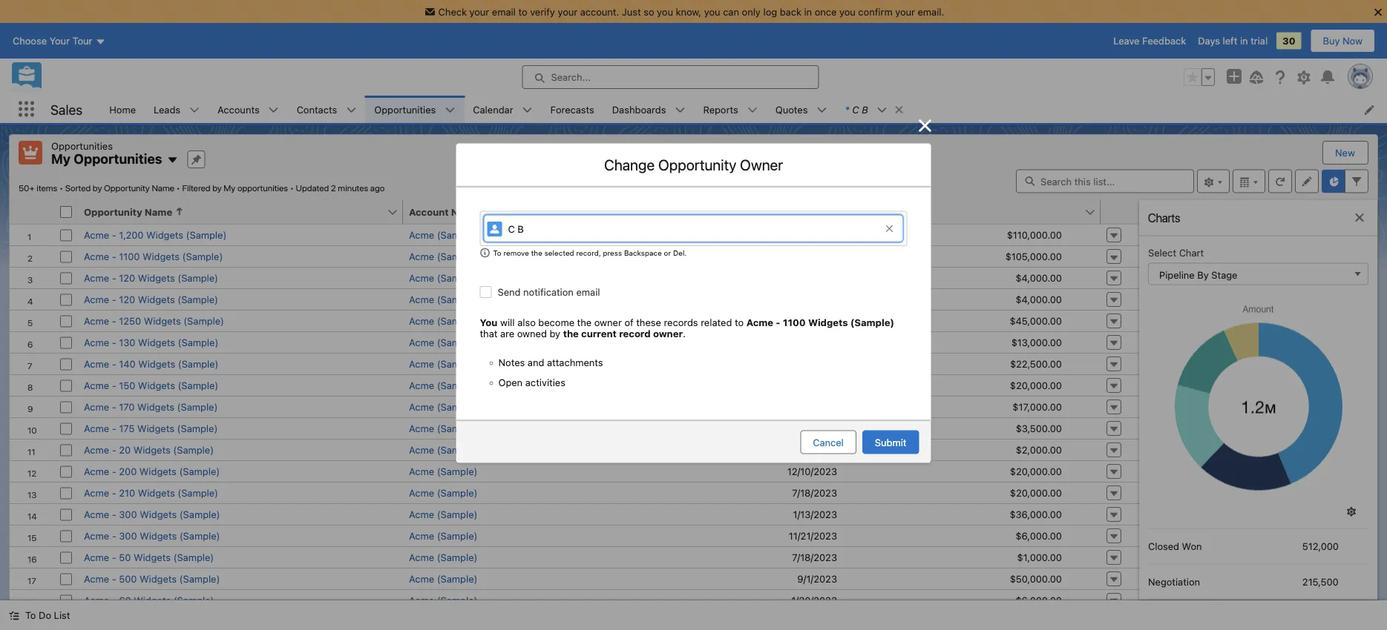 Task type: describe. For each thing, give the bounding box(es) containing it.
acme - 1,200 widgets (sample)
[[84, 229, 227, 240]]

item number image
[[10, 200, 54, 224]]

2 acme (sample) link from the top
[[409, 251, 478, 262]]

acme for 2nd acme (sample) link from the top
[[409, 251, 434, 262]]

7/18/2023 for acme - 50 widgets (sample)
[[792, 552, 837, 563]]

0 vertical spatial opportunity
[[658, 156, 737, 173]]

widgets for acme - 200 widgets (sample) link
[[139, 466, 177, 477]]

$1,000.00
[[1017, 552, 1062, 563]]

open
[[498, 378, 523, 389]]

home link
[[100, 96, 145, 123]]

sales
[[50, 102, 83, 117]]

email for notification
[[576, 287, 600, 298]]

log
[[763, 6, 777, 17]]

- for acme - 200 widgets (sample) link
[[112, 466, 116, 477]]

10 acme (sample) link from the top
[[409, 423, 478, 434]]

1/30/2023
[[791, 595, 837, 606]]

records
[[664, 317, 698, 329]]

cancel button
[[800, 431, 856, 455]]

acme for acme - 140 widgets (sample) link
[[84, 359, 109, 370]]

opportunity inside opportunity name button
[[84, 206, 142, 217]]

dashboards list item
[[603, 96, 694, 123]]

calendar
[[473, 104, 513, 115]]

acme - 210 widgets (sample)
[[84, 488, 218, 499]]

widgets for acme - 170 widgets (sample) link
[[137, 402, 174, 413]]

leads
[[154, 104, 180, 115]]

1/13/2023
[[793, 509, 837, 520]]

notes
[[498, 358, 525, 369]]

acme - 140 widgets (sample)
[[84, 359, 219, 370]]

0 vertical spatial to
[[518, 6, 527, 17]]

only
[[742, 6, 761, 17]]

opportunities list item
[[365, 96, 464, 123]]

acme (sample) for third acme (sample) link from the bottom
[[409, 552, 478, 563]]

to for to remove the selected record, press backspace or del.
[[493, 249, 502, 257]]

reports link
[[694, 96, 747, 123]]

widgets for acme - 1,200 widgets (sample) link at the left
[[146, 229, 183, 240]]

- for acme - 1100 widgets (sample) link
[[112, 251, 116, 262]]

trial
[[1251, 35, 1268, 46]]

Send notification email checkbox
[[480, 286, 492, 298]]

these
[[636, 317, 661, 329]]

account name element
[[403, 200, 664, 225]]

just
[[622, 6, 641, 17]]

acme - 150 widgets (sample)
[[84, 380, 218, 391]]

acme - 170 widgets (sample) link
[[84, 402, 218, 413]]

acme for acme - 20 widgets (sample) link
[[84, 445, 109, 456]]

closed won
[[1148, 541, 1202, 552]]

acme - 1250 widgets (sample) link
[[84, 315, 224, 327]]

acme for acme - 175 widgets (sample) link
[[84, 423, 109, 434]]

that
[[480, 329, 498, 340]]

will
[[500, 317, 515, 329]]

b inside list
[[862, 104, 868, 115]]

3 • from the left
[[290, 183, 294, 193]]

60
[[119, 595, 131, 606]]

acme for 4th acme (sample) link from the bottom
[[409, 531, 434, 542]]

change opportunity owner
[[604, 156, 783, 173]]

account
[[409, 206, 449, 217]]

widgets for acme - 210 widgets (sample) link
[[138, 488, 175, 499]]

acme for sixth acme (sample) link
[[409, 337, 434, 348]]

3 acme (sample) link from the top
[[409, 272, 478, 284]]

140
[[119, 359, 136, 370]]

2 120 from the top
[[119, 294, 135, 305]]

3 your from the left
[[895, 6, 915, 17]]

acme - 60 widgets (sample) link
[[84, 595, 214, 606]]

select list display image
[[1233, 170, 1266, 193]]

$20,000.00 for acme - 150 widgets (sample)
[[1010, 380, 1062, 391]]

4 acme (sample) link from the top
[[409, 294, 478, 305]]

(sample) inside you will also become the owner of these records related to acme - 1100 widgets (sample) that are owned by the current record owner .
[[851, 317, 894, 329]]

0 horizontal spatial in
[[804, 6, 812, 17]]

acme for 1st acme (sample) link
[[409, 229, 434, 240]]

acme - 60 widgets (sample)
[[84, 595, 214, 606]]

selected
[[545, 249, 574, 257]]

list view controls image
[[1197, 170, 1230, 193]]

- for acme - 1250 widgets (sample) link
[[112, 315, 116, 327]]

15 acme (sample) link from the top
[[409, 531, 478, 542]]

2 you from the left
[[704, 6, 720, 17]]

acme (sample) for 4th acme (sample) link from the bottom
[[409, 531, 478, 542]]

sorted
[[65, 183, 91, 193]]

acme for 12th acme (sample) link
[[409, 466, 434, 477]]

become
[[538, 317, 575, 329]]

del.
[[673, 249, 687, 257]]

can
[[723, 6, 739, 17]]

1100 inside my opportunities grid
[[119, 251, 140, 262]]

owner
[[740, 156, 783, 173]]

inverse image
[[916, 117, 934, 135]]

buy now button
[[1310, 29, 1375, 53]]

record
[[619, 329, 651, 340]]

acme (sample) for 8th acme (sample) link from the bottom of the my opportunities grid
[[409, 445, 478, 456]]

feedback
[[1142, 35, 1186, 46]]

acme for eighth acme (sample) link
[[409, 380, 434, 391]]

- for acme - 20 widgets (sample) link
[[112, 445, 116, 456]]

quotes list item
[[767, 96, 836, 123]]

acme for 15th acme (sample) link from the bottom of the my opportunities grid
[[409, 294, 434, 305]]

by inside you will also become the owner of these records related to acme - 1100 widgets (sample) that are owned by the current record owner .
[[550, 329, 560, 340]]

acme for 14th acme (sample) link from the top
[[409, 509, 434, 520]]

dashboards link
[[603, 96, 675, 123]]

3 you from the left
[[839, 6, 856, 17]]

list containing home
[[100, 96, 1387, 123]]

account name button
[[403, 200, 639, 224]]

10/27/2023
[[787, 315, 837, 327]]

acme - 150 widgets (sample) link
[[84, 380, 218, 391]]

acme - 50 widgets (sample)
[[84, 552, 214, 563]]

so
[[644, 6, 654, 17]]

reports
[[703, 104, 738, 115]]

acme - 200 widgets (sample)
[[84, 466, 220, 477]]

acme for 12th acme (sample) link from the bottom of the my opportunities grid
[[409, 359, 434, 370]]

- for acme - 300 widgets (sample) 'link' corresponding to 11/21/2023
[[112, 531, 116, 542]]

calendar link
[[464, 96, 522, 123]]

acme for 16th acme (sample) link from the bottom of the my opportunities grid
[[409, 272, 434, 284]]

210
[[119, 488, 135, 499]]

- for acme - 300 widgets (sample) 'link' corresponding to 1/13/2023
[[112, 509, 116, 520]]

1 you from the left
[[657, 6, 673, 17]]

backspace
[[624, 249, 662, 257]]

text default image inside to do list button
[[9, 611, 19, 622]]

*
[[845, 104, 849, 115]]

back
[[780, 6, 802, 17]]

acme - 300 widgets (sample) for 11/21/2023
[[84, 531, 220, 542]]

change
[[604, 156, 655, 173]]

know,
[[676, 6, 702, 17]]

my opportunities grid
[[10, 200, 1139, 631]]

1 horizontal spatial in
[[1240, 35, 1248, 46]]

confirm
[[858, 6, 893, 17]]

acme (sample) for 12th acme (sample) link from the bottom of the my opportunities grid
[[409, 359, 478, 370]]

acme for 13th acme (sample) link from the top of the my opportunities grid
[[409, 488, 434, 499]]

acme for acme - 1,200 widgets (sample) link at the left
[[84, 229, 109, 240]]

0 horizontal spatial c
[[508, 224, 515, 235]]

c b link
[[484, 215, 904, 243]]

opportunity name element
[[78, 200, 412, 225]]

acme - 1100 widgets (sample) link
[[84, 251, 223, 262]]

stage
[[1212, 269, 1238, 280]]

name for opportunity name
[[145, 206, 172, 217]]

acme (sample) for 2nd acme (sample) link from the top
[[409, 251, 478, 262]]

widgets for acme - 500 widgets (sample) 'link'
[[140, 574, 177, 585]]

acme (sample) for 16th acme (sample) link from the bottom of the my opportunities grid
[[409, 272, 478, 284]]

acme for acme - 300 widgets (sample) 'link' corresponding to 1/13/2023
[[84, 509, 109, 520]]

7 acme (sample) link from the top
[[409, 359, 478, 370]]

11/21/2023
[[789, 531, 837, 542]]

contacts
[[297, 104, 337, 115]]

pipeline by stage button
[[1148, 263, 1369, 285]]

close date
[[661, 206, 713, 217]]

search... button
[[522, 65, 819, 89]]

close date button
[[655, 200, 860, 224]]

notification
[[523, 287, 574, 298]]

5 acme (sample) link from the top
[[409, 315, 478, 327]]

send notification email
[[498, 287, 600, 298]]

item number element
[[10, 200, 54, 225]]

$2,000.00
[[1016, 445, 1062, 456]]

widgets for 1st acme - 120 widgets (sample) link from the top of the my opportunities grid
[[138, 272, 175, 284]]

- for acme - 210 widgets (sample) link
[[112, 488, 116, 499]]

20
[[119, 445, 131, 456]]

$4,000.00 for 15th acme (sample) link from the bottom of the my opportunities grid
[[1016, 294, 1062, 305]]

50
[[119, 552, 131, 563]]

acme for acme - 60 widgets (sample) link
[[84, 595, 109, 606]]

cancel
[[813, 437, 844, 448]]

widgets for acme - 130 widgets (sample) link
[[138, 337, 175, 348]]

1 vertical spatial text default image
[[480, 248, 490, 258]]

ago
[[370, 183, 385, 193]]

name for account name
[[451, 206, 479, 217]]

17 acme (sample) link from the top
[[409, 574, 478, 585]]

acme for acme - 1250 widgets (sample) link
[[84, 315, 109, 327]]

related
[[701, 317, 732, 329]]

won
[[1182, 541, 1202, 552]]

widgets inside you will also become the owner of these records related to acme - 1100 widgets (sample) that are owned by the current record owner .
[[808, 317, 848, 329]]

days left in trial
[[1198, 35, 1268, 46]]

- for acme - 60 widgets (sample) link
[[112, 595, 116, 606]]

acme (sample) for 15th acme (sample) link from the bottom of the my opportunities grid
[[409, 294, 478, 305]]

2 • from the left
[[176, 183, 180, 193]]

- for acme - 500 widgets (sample) 'link'
[[112, 574, 116, 585]]

- for acme - 50 widgets (sample) link
[[112, 552, 116, 563]]

pipeline
[[1159, 269, 1195, 280]]

- inside you will also become the owner of these records related to acme - 1100 widgets (sample) that are owned by the current record owner .
[[776, 317, 781, 329]]

group containing notes and attachments
[[498, 358, 889, 389]]

1 horizontal spatial by
[[212, 183, 222, 193]]

0 horizontal spatial by
[[93, 183, 102, 193]]

acme - 20 widgets (sample) link
[[84, 445, 214, 456]]

opportunities
[[237, 183, 288, 193]]

acme for 18th acme (sample) link from the top of the my opportunities grid
[[409, 595, 434, 606]]

owned
[[517, 329, 547, 340]]

opportunity name button
[[78, 200, 387, 224]]

0 vertical spatial group
[[1184, 68, 1215, 86]]

acme for acme - 130 widgets (sample) link
[[84, 337, 109, 348]]

acme inside you will also become the owner of these records related to acme - 1100 widgets (sample) that are owned by the current record owner .
[[746, 317, 773, 329]]

18 acme (sample) link from the top
[[409, 595, 478, 606]]

acme for 9th acme (sample) link from the bottom
[[409, 423, 434, 434]]

0 vertical spatial text default image
[[894, 105, 905, 115]]



Task type: locate. For each thing, give the bounding box(es) containing it.
widgets down acme - 210 widgets (sample) link
[[140, 509, 177, 520]]

to right "related"
[[735, 317, 744, 329]]

18 acme (sample) from the top
[[409, 595, 478, 606]]

1 • from the left
[[59, 183, 63, 193]]

0 vertical spatial 300
[[119, 509, 137, 520]]

1 vertical spatial $4,000.00
[[1016, 294, 1062, 305]]

to inside you will also become the owner of these records related to acme - 1100 widgets (sample) that are owned by the current record owner .
[[735, 317, 744, 329]]

$4,000.00 down $105,000.00 on the top right
[[1016, 272, 1062, 284]]

6 acme (sample) from the top
[[409, 337, 478, 348]]

also
[[517, 317, 536, 329]]

opportunity up the 1,200
[[84, 206, 142, 217]]

1 vertical spatial 300
[[119, 531, 137, 542]]

2 horizontal spatial your
[[895, 6, 915, 17]]

my right opportunities image
[[51, 151, 71, 167]]

11 acme (sample) from the top
[[409, 445, 478, 456]]

acme for acme - 50 widgets (sample) link
[[84, 552, 109, 563]]

- left the 1,200
[[112, 229, 116, 240]]

8/17/2023
[[792, 423, 837, 434]]

0 horizontal spatial to
[[25, 610, 36, 622]]

widgets for acme - 175 widgets (sample) link
[[137, 423, 174, 434]]

- left 10/27/2023
[[776, 317, 781, 329]]

0 horizontal spatial owner
[[594, 317, 622, 329]]

- left '140' at the bottom of the page
[[112, 359, 116, 370]]

$13,000.00
[[1011, 337, 1062, 348]]

acme for fifth acme (sample) link
[[409, 315, 434, 327]]

2 horizontal spatial you
[[839, 6, 856, 17]]

by right "filtered"
[[212, 183, 222, 193]]

7 acme (sample) from the top
[[409, 359, 478, 370]]

to for to do list
[[25, 610, 36, 622]]

14 acme (sample) from the top
[[409, 509, 478, 520]]

- left 20
[[112, 445, 116, 456]]

0 horizontal spatial text default image
[[480, 248, 490, 258]]

your
[[469, 6, 489, 17], [558, 6, 578, 17], [895, 6, 915, 17]]

text default image left the 'do'
[[9, 611, 19, 622]]

• right items
[[59, 183, 63, 193]]

- for acme - 150 widgets (sample) link
[[112, 380, 116, 391]]

to inside button
[[25, 610, 36, 622]]

list item containing *
[[836, 96, 911, 123]]

email for your
[[492, 6, 516, 17]]

widgets up acme - 210 widgets (sample)
[[139, 466, 177, 477]]

press
[[603, 249, 622, 257]]

2 acme - 120 widgets (sample) from the top
[[84, 294, 218, 305]]

widgets down acme - 200 widgets (sample) link
[[138, 488, 175, 499]]

4 acme (sample) from the top
[[409, 294, 478, 305]]

1 vertical spatial c
[[508, 224, 515, 235]]

charts
[[1148, 211, 1180, 225]]

list item
[[836, 96, 911, 123]]

owner left of at bottom
[[594, 317, 622, 329]]

0 vertical spatial email
[[492, 6, 516, 17]]

widgets up acme - 500 widgets (sample)
[[134, 552, 171, 563]]

.
[[683, 329, 686, 340]]

in right back
[[804, 6, 812, 17]]

• left updated
[[290, 183, 294, 193]]

leave feedback
[[1114, 35, 1186, 46]]

1 vertical spatial 120
[[119, 294, 135, 305]]

1 $4,000.00 from the top
[[1016, 272, 1062, 284]]

acme for acme - 500 widgets (sample) 'link'
[[84, 574, 109, 585]]

12 acme (sample) from the top
[[409, 466, 478, 477]]

my up opportunity name button
[[224, 183, 236, 193]]

my
[[51, 151, 71, 167], [224, 183, 236, 193]]

1 horizontal spatial owner
[[653, 329, 683, 340]]

2 7/18/2023 from the top
[[792, 552, 837, 563]]

widgets up the acme - 130 widgets (sample)
[[144, 315, 181, 327]]

0 vertical spatial my
[[51, 151, 71, 167]]

12/10/2023
[[787, 466, 837, 477]]

1 horizontal spatial to
[[735, 317, 744, 329]]

by right sorted at left
[[93, 183, 102, 193]]

name left "filtered"
[[152, 183, 174, 193]]

16 acme (sample) from the top
[[409, 552, 478, 563]]

acme (sample) for 14th acme (sample) link from the top
[[409, 509, 478, 520]]

you will also become the owner of these records related to acme - 1100 widgets (sample) that are owned by the current record owner .
[[480, 317, 894, 340]]

to do list
[[25, 610, 70, 622]]

2
[[331, 183, 336, 193]]

1100 inside you will also become the owner of these records related to acme - 1100 widgets (sample) that are owned by the current record owner .
[[783, 317, 806, 329]]

2 $6,000.00 from the top
[[1016, 595, 1062, 606]]

- for 1st acme - 120 widgets (sample) link from the bottom of the my opportunities grid
[[112, 294, 116, 305]]

widgets down 10/15/2023
[[808, 317, 848, 329]]

contacts list item
[[288, 96, 365, 123]]

0 vertical spatial to
[[493, 249, 502, 257]]

0 vertical spatial 7/18/2023
[[792, 488, 837, 499]]

$6,000.00
[[1016, 531, 1062, 542], [1016, 595, 1062, 606]]

widgets for acme - 140 widgets (sample) link
[[138, 359, 175, 370]]

8 acme (sample) from the top
[[409, 380, 478, 391]]

c down account name button
[[508, 224, 515, 235]]

accounts
[[218, 104, 260, 115]]

- left the 210
[[112, 488, 116, 499]]

accounts list item
[[209, 96, 288, 123]]

- left the "175"
[[112, 423, 116, 434]]

1 vertical spatial 1100
[[783, 317, 806, 329]]

your right verify
[[558, 6, 578, 17]]

widgets up acme - 1250 widgets (sample)
[[138, 294, 175, 305]]

updated
[[296, 183, 329, 193]]

50+
[[19, 183, 35, 193]]

-
[[112, 229, 116, 240], [112, 251, 116, 262], [112, 272, 116, 284], [112, 294, 116, 305], [112, 315, 116, 327], [776, 317, 781, 329], [112, 337, 116, 348], [112, 359, 116, 370], [112, 380, 116, 391], [112, 402, 116, 413], [112, 423, 116, 434], [112, 445, 116, 456], [112, 466, 116, 477], [112, 488, 116, 499], [112, 509, 116, 520], [112, 531, 116, 542], [112, 552, 116, 563], [112, 574, 116, 585], [112, 595, 116, 606]]

1 vertical spatial in
[[1240, 35, 1248, 46]]

my opportunities status
[[19, 183, 296, 193]]

name right the account
[[451, 206, 479, 217]]

$4,000.00 for 16th acme (sample) link from the bottom of the my opportunities grid
[[1016, 272, 1062, 284]]

1 acme - 300 widgets (sample) from the top
[[84, 509, 220, 520]]

to left remove
[[493, 249, 502, 257]]

•
[[59, 183, 63, 193], [176, 183, 180, 193], [290, 183, 294, 193]]

your right check
[[469, 6, 489, 17]]

acme (sample) for ninth acme (sample) link
[[409, 402, 478, 413]]

7/18/2023 for acme - 210 widgets (sample)
[[792, 488, 837, 499]]

you left the can at the right top of page
[[704, 6, 720, 17]]

16 acme (sample) link from the top
[[409, 552, 478, 563]]

1 vertical spatial email
[[576, 287, 600, 298]]

quotes link
[[767, 96, 817, 123]]

c inside "list item"
[[852, 104, 859, 115]]

c b
[[508, 224, 524, 235]]

- for acme - 1,200 widgets (sample) link at the left
[[112, 229, 116, 240]]

1 $6,000.00 from the top
[[1016, 531, 1062, 542]]

- left 170
[[112, 402, 116, 413]]

opportunity name
[[84, 206, 172, 217]]

0 vertical spatial in
[[804, 6, 812, 17]]

acme for 8th acme (sample) link from the bottom of the my opportunities grid
[[409, 445, 434, 456]]

3 $20,000.00 from the top
[[1010, 488, 1062, 499]]

1,200
[[119, 229, 144, 240]]

acme for acme - 300 widgets (sample) 'link' corresponding to 11/21/2023
[[84, 531, 109, 542]]

1 9/1/2023 from the top
[[797, 445, 837, 456]]

1 horizontal spatial you
[[704, 6, 720, 17]]

your left email.
[[895, 6, 915, 17]]

check your email to verify your account. just so you know, you can only log back in once you confirm your email.
[[438, 6, 944, 17]]

- down acme - 210 widgets (sample)
[[112, 509, 116, 520]]

0 vertical spatial acme - 120 widgets (sample) link
[[84, 272, 218, 284]]

$20,000.00 down the '$2,000.00'
[[1010, 466, 1062, 477]]

1 horizontal spatial c
[[852, 104, 859, 115]]

group
[[1184, 68, 1215, 86], [498, 358, 889, 389]]

acme for acme - 200 widgets (sample) link
[[84, 466, 109, 477]]

b down account name button
[[518, 224, 524, 235]]

leads list item
[[145, 96, 209, 123]]

15 acme (sample) from the top
[[409, 531, 478, 542]]

c right * at the top of page
[[852, 104, 859, 115]]

widgets for acme - 150 widgets (sample) link
[[138, 380, 175, 391]]

1 vertical spatial opportunity
[[104, 183, 150, 193]]

submit button
[[862, 431, 919, 455]]

acme - 120 widgets (sample) link
[[84, 272, 218, 284], [84, 294, 218, 305]]

opportunity
[[658, 156, 737, 173], [104, 183, 150, 193], [84, 206, 142, 217]]

in right 'left'
[[1240, 35, 1248, 46]]

acme (sample) for sixth acme (sample) link
[[409, 337, 478, 348]]

1 horizontal spatial your
[[558, 6, 578, 17]]

forecasts link
[[542, 96, 603, 123]]

9/1/2023 down 8/17/2023
[[797, 445, 837, 456]]

acme - 200 widgets (sample) link
[[84, 466, 220, 477]]

1 vertical spatial b
[[518, 224, 524, 235]]

widgets down acme - 140 widgets (sample)
[[138, 380, 175, 391]]

1 horizontal spatial •
[[176, 183, 180, 193]]

1 vertical spatial acme - 120 widgets (sample)
[[84, 294, 218, 305]]

now
[[1343, 35, 1363, 46]]

pipeline by stage
[[1159, 269, 1238, 280]]

0 horizontal spatial my
[[51, 151, 71, 167]]

1 horizontal spatial text default image
[[894, 105, 905, 115]]

- for acme - 175 widgets (sample) link
[[112, 423, 116, 434]]

acme - 300 widgets (sample) link for 11/21/2023
[[84, 531, 220, 542]]

$20,000.00 for acme - 210 widgets (sample)
[[1010, 488, 1062, 499]]

opportunity up date
[[658, 156, 737, 173]]

left
[[1223, 35, 1238, 46]]

$20,000.00 up $36,000.00
[[1010, 488, 1062, 499]]

widgets for acme - 60 widgets (sample) link
[[134, 595, 171, 606]]

0 horizontal spatial group
[[498, 358, 889, 389]]

- up acme - 50 widgets (sample) link
[[112, 531, 116, 542]]

300 for 1/13/2023
[[119, 509, 137, 520]]

action image
[[1101, 200, 1139, 224]]

acme - 300 widgets (sample) link up acme - 50 widgets (sample) link
[[84, 531, 220, 542]]

acme for acme - 1100 widgets (sample) link
[[84, 251, 109, 262]]

- left 200
[[112, 466, 116, 477]]

0 horizontal spatial text default image
[[9, 611, 19, 622]]

2 acme (sample) from the top
[[409, 251, 478, 262]]

reports list item
[[694, 96, 767, 123]]

30
[[1283, 35, 1296, 46]]

b right * at the top of page
[[862, 104, 868, 115]]

select
[[1148, 247, 1177, 258]]

1 vertical spatial my
[[224, 183, 236, 193]]

leads link
[[145, 96, 189, 123]]

current
[[581, 329, 617, 340]]

1 vertical spatial 7/18/2023
[[792, 552, 837, 563]]

you right so on the left of page
[[657, 6, 673, 17]]

1 vertical spatial $20,000.00
[[1010, 466, 1062, 477]]

text default image
[[894, 105, 905, 115], [9, 611, 19, 622]]

11 acme (sample) link from the top
[[409, 445, 478, 456]]

- left 50
[[112, 552, 116, 563]]

0 horizontal spatial •
[[59, 183, 63, 193]]

2 vertical spatial $20,000.00
[[1010, 488, 1062, 499]]

acme for ninth acme (sample) link
[[409, 402, 434, 413]]

amount element
[[876, 200, 1110, 225]]

to
[[518, 6, 527, 17], [735, 317, 744, 329]]

filtered
[[182, 183, 210, 193]]

the right remove
[[531, 249, 542, 257]]

widgets for acme - 50 widgets (sample) link
[[134, 552, 171, 563]]

1100 down the 1,200
[[119, 251, 140, 262]]

0 horizontal spatial b
[[518, 224, 524, 235]]

0 vertical spatial c
[[852, 104, 859, 115]]

acme - 300 widgets (sample) link for 1/13/2023
[[84, 509, 220, 520]]

acme (sample) for 18th acme (sample) link from the top of the my opportunities grid
[[409, 595, 478, 606]]

acme (sample) for fifth acme (sample) link
[[409, 315, 478, 327]]

my opportunities|opportunities|list view element
[[9, 134, 1378, 631]]

acme for third acme (sample) link from the bottom
[[409, 552, 434, 563]]

120
[[119, 272, 135, 284], [119, 294, 135, 305]]

the right become
[[577, 317, 592, 329]]

group down days
[[1184, 68, 1215, 86]]

accounts link
[[209, 96, 268, 123]]

Search My Opportunities list view. search field
[[1016, 170, 1194, 193]]

acme - 120 widgets (sample) for 1st acme - 120 widgets (sample) link from the top of the my opportunities grid
[[84, 272, 218, 284]]

9 acme (sample) link from the top
[[409, 402, 478, 413]]

0 vertical spatial 9/1/2023
[[797, 445, 837, 456]]

widgets for acme - 20 widgets (sample) link
[[133, 445, 171, 456]]

1 acme - 300 widgets (sample) link from the top
[[84, 509, 220, 520]]

1 horizontal spatial email
[[576, 287, 600, 298]]

acme - 300 widgets (sample) link
[[84, 509, 220, 520], [84, 531, 220, 542]]

9 acme (sample) from the top
[[409, 402, 478, 413]]

widgets for acme - 300 widgets (sample) 'link' corresponding to 1/13/2023
[[140, 509, 177, 520]]

group down .
[[498, 358, 889, 389]]

acme (sample) for eighth acme (sample) link
[[409, 380, 478, 391]]

1 vertical spatial acme - 120 widgets (sample) link
[[84, 294, 218, 305]]

0 vertical spatial $20,000.00
[[1010, 380, 1062, 391]]

check
[[438, 6, 467, 17]]

2 $20,000.00 from the top
[[1010, 466, 1062, 477]]

2 9/1/2023 from the top
[[797, 574, 837, 585]]

1 horizontal spatial to
[[493, 249, 502, 257]]

1 horizontal spatial b
[[862, 104, 868, 115]]

acme - 120 widgets (sample) up acme - 1250 widgets (sample)
[[84, 294, 218, 305]]

- for acme - 140 widgets (sample) link
[[112, 359, 116, 370]]

$20,000.00 for acme - 200 widgets (sample)
[[1010, 466, 1062, 477]]

* c b
[[845, 104, 868, 115]]

170
[[119, 402, 135, 413]]

acme (sample) for 1st acme (sample) link
[[409, 229, 478, 240]]

$20,000.00 down $22,500.00
[[1010, 380, 1062, 391]]

0 horizontal spatial to
[[518, 6, 527, 17]]

3 acme (sample) from the top
[[409, 272, 478, 284]]

1 vertical spatial acme - 300 widgets (sample) link
[[84, 531, 220, 542]]

the left current
[[563, 329, 579, 340]]

1 horizontal spatial group
[[1184, 68, 1215, 86]]

name
[[152, 183, 174, 193], [145, 206, 172, 217], [451, 206, 479, 217]]

7/18/2023 up 1/13/2023 on the right
[[792, 488, 837, 499]]

widgets up acme - 50 widgets (sample) link
[[140, 531, 177, 542]]

text default image
[[1354, 212, 1366, 224], [480, 248, 490, 258]]

in
[[804, 6, 812, 17], [1240, 35, 1248, 46]]

2 $4,000.00 from the top
[[1016, 294, 1062, 305]]

acme - 120 widgets (sample) link up acme - 1250 widgets (sample)
[[84, 294, 218, 305]]

contacts link
[[288, 96, 346, 123]]

0 vertical spatial $4,000.00
[[1016, 272, 1062, 284]]

widgets for acme - 1250 widgets (sample) link
[[144, 315, 181, 327]]

date
[[691, 206, 713, 217]]

acme - 120 widgets (sample) down acme - 1100 widgets (sample) link
[[84, 272, 218, 284]]

acme for 2nd acme (sample) link from the bottom
[[409, 574, 434, 585]]

0 vertical spatial $6,000.00
[[1016, 531, 1062, 542]]

leave feedback link
[[1114, 35, 1186, 46]]

acme for 1st acme - 120 widgets (sample) link from the bottom of the my opportunities grid
[[84, 294, 109, 305]]

- for acme - 170 widgets (sample) link
[[112, 402, 116, 413]]

13 acme (sample) link from the top
[[409, 488, 478, 499]]

1 acme (sample) link from the top
[[409, 229, 478, 240]]

$105,000.00
[[1006, 251, 1062, 262]]

1 your from the left
[[469, 6, 489, 17]]

2 300 from the top
[[119, 531, 137, 542]]

acme (sample) for 2nd acme (sample) link from the bottom
[[409, 574, 478, 585]]

$17,000.00
[[1013, 402, 1062, 413]]

widgets up acme - 1100 widgets (sample) link
[[146, 229, 183, 240]]

13 acme (sample) from the top
[[409, 488, 478, 499]]

0 vertical spatial 1100
[[119, 251, 140, 262]]

- down acme - 1,200 widgets (sample)
[[112, 251, 116, 262]]

acme (sample) for 13th acme (sample) link from the top of the my opportunities grid
[[409, 488, 478, 499]]

1 vertical spatial acme - 300 widgets (sample)
[[84, 531, 220, 542]]

1 horizontal spatial text default image
[[1354, 212, 1366, 224]]

attachments
[[547, 358, 603, 369]]

12 acme (sample) link from the top
[[409, 466, 478, 477]]

by right owned
[[550, 329, 560, 340]]

1 acme (sample) from the top
[[409, 229, 478, 240]]

0 horizontal spatial 1100
[[119, 251, 140, 262]]

none search field inside "my opportunities|opportunities|list view" element
[[1016, 170, 1194, 193]]

0 vertical spatial b
[[862, 104, 868, 115]]

text default image left remove
[[480, 248, 490, 258]]

0 horizontal spatial you
[[657, 6, 673, 17]]

owner right record
[[653, 329, 683, 340]]

widgets for acme - 1100 widgets (sample) link
[[143, 251, 180, 262]]

2 horizontal spatial by
[[550, 329, 560, 340]]

2 acme - 300 widgets (sample) from the top
[[84, 531, 220, 542]]

None search field
[[1016, 170, 1194, 193]]

- up acme - 1250 widgets (sample) link
[[112, 294, 116, 305]]

8 acme (sample) link from the top
[[409, 380, 478, 391]]

- for acme - 130 widgets (sample) link
[[112, 337, 116, 348]]

1 vertical spatial to
[[25, 610, 36, 622]]

acme - 300 widgets (sample) link down acme - 210 widgets (sample) link
[[84, 509, 220, 520]]

14 acme (sample) link from the top
[[409, 509, 478, 520]]

list
[[100, 96, 1387, 123]]

widgets down acme - 1100 widgets (sample)
[[138, 272, 175, 284]]

widgets for acme - 300 widgets (sample) 'link' corresponding to 11/21/2023
[[140, 531, 177, 542]]

1 vertical spatial $6,000.00
[[1016, 595, 1062, 606]]

1 vertical spatial group
[[498, 358, 889, 389]]

acme - 300 widgets (sample) down acme - 210 widgets (sample) link
[[84, 509, 220, 520]]

1100
[[119, 251, 140, 262], [783, 317, 806, 329]]

name up acme - 1,200 widgets (sample)
[[145, 206, 172, 217]]

widgets down acme - 150 widgets (sample) link
[[137, 402, 174, 413]]

10/15/2023
[[787, 251, 837, 262]]

to left the 'do'
[[25, 610, 36, 622]]

widgets down acme - 500 widgets (sample)
[[134, 595, 171, 606]]

1 $20,000.00 from the top
[[1010, 380, 1062, 391]]

- left '500'
[[112, 574, 116, 585]]

acme - 300 widgets (sample) for 1/13/2023
[[84, 509, 220, 520]]

widgets down acme - 1,200 widgets (sample) link at the left
[[143, 251, 180, 262]]

120 up 1250
[[119, 294, 135, 305]]

acme - 170 widgets (sample)
[[84, 402, 218, 413]]

0 horizontal spatial email
[[492, 6, 516, 17]]

acme - 300 widgets (sample) up acme - 50 widgets (sample) link
[[84, 531, 220, 542]]

0 vertical spatial acme - 120 widgets (sample)
[[84, 272, 218, 284]]

action element
[[1101, 200, 1139, 225]]

2 your from the left
[[558, 6, 578, 17]]

to
[[493, 249, 502, 257], [25, 610, 36, 622]]

200
[[119, 466, 137, 477]]

10 acme (sample) from the top
[[409, 423, 478, 434]]

acme for acme - 210 widgets (sample) link
[[84, 488, 109, 499]]

9/1/2023 up 1/30/2023
[[797, 574, 837, 585]]

1 300 from the top
[[119, 509, 137, 520]]

search...
[[551, 72, 591, 83]]

verify
[[530, 6, 555, 17]]

acme - 130 widgets (sample)
[[84, 337, 218, 348]]

amount button
[[876, 200, 1084, 224]]

$20,000.00
[[1010, 380, 1062, 391], [1010, 466, 1062, 477], [1010, 488, 1062, 499]]

calendar list item
[[464, 96, 542, 123]]

300 for 11/21/2023
[[119, 531, 137, 542]]

dashboards
[[612, 104, 666, 115]]

1 vertical spatial 9/1/2023
[[797, 574, 837, 585]]

close date element
[[655, 200, 885, 225]]

0 horizontal spatial your
[[469, 6, 489, 17]]

opportunities inside list item
[[374, 104, 436, 115]]

by
[[1197, 269, 1209, 280]]

- left 150
[[112, 380, 116, 391]]

5 acme (sample) from the top
[[409, 315, 478, 327]]

cell
[[54, 200, 78, 225], [655, 267, 876, 288], [655, 288, 876, 310], [655, 353, 876, 374], [655, 374, 876, 396], [655, 396, 876, 418]]

1 vertical spatial text default image
[[9, 611, 19, 622]]

- left 1250
[[112, 315, 116, 327]]

300
[[119, 509, 137, 520], [119, 531, 137, 542]]

email left verify
[[492, 6, 516, 17]]

2 horizontal spatial •
[[290, 183, 294, 193]]

acme for acme - 150 widgets (sample) link
[[84, 380, 109, 391]]

acme - 50 widgets (sample) link
[[84, 552, 214, 563]]

0 vertical spatial acme - 300 widgets (sample) link
[[84, 509, 220, 520]]

acme - 120 widgets (sample) link down acme - 1100 widgets (sample) link
[[84, 272, 218, 284]]

acme - 210 widgets (sample) link
[[84, 488, 218, 499]]

1 horizontal spatial my
[[224, 183, 236, 193]]

acme for acme - 170 widgets (sample) link
[[84, 402, 109, 413]]

of
[[625, 317, 634, 329]]

opportunities image
[[19, 141, 42, 165]]

$36,000.00
[[1010, 509, 1062, 520]]

2 vertical spatial opportunity
[[84, 206, 142, 217]]

- for 1st acme - 120 widgets (sample) link from the top of the my opportunities grid
[[112, 272, 116, 284]]

you right once on the top right of page
[[839, 6, 856, 17]]

0 vertical spatial 120
[[119, 272, 135, 284]]

0 vertical spatial text default image
[[1354, 212, 1366, 224]]

acme - 500 widgets (sample) link
[[84, 574, 220, 585]]

$6,000.00 down $50,000.00
[[1016, 595, 1062, 606]]

1 acme - 120 widgets (sample) link from the top
[[84, 272, 218, 284]]

1 vertical spatial to
[[735, 317, 744, 329]]

are
[[500, 329, 515, 340]]

• left "filtered"
[[176, 183, 180, 193]]

17 acme (sample) from the top
[[409, 574, 478, 585]]

and
[[528, 358, 544, 369]]

$6,000.00 up $1,000.00
[[1016, 531, 1062, 542]]

120 down acme - 1100 widgets (sample) link
[[119, 272, 135, 284]]

acme - 500 widgets (sample)
[[84, 574, 220, 585]]

7/18/2023 down 11/21/2023
[[792, 552, 837, 563]]

new button
[[1323, 142, 1367, 164]]

acme (sample) for 12th acme (sample) link
[[409, 466, 478, 477]]

acme (sample) for 9th acme (sample) link from the bottom
[[409, 423, 478, 434]]

to do list button
[[0, 601, 79, 631]]

1 horizontal spatial 1100
[[783, 317, 806, 329]]

widgets down acme - 1250 widgets (sample) link
[[138, 337, 175, 348]]

acme - 140 widgets (sample) link
[[84, 359, 219, 370]]

widgets down the acme - 130 widgets (sample)
[[138, 359, 175, 370]]

1 7/18/2023 from the top
[[792, 488, 837, 499]]

2 acme - 300 widgets (sample) link from the top
[[84, 531, 220, 542]]

0 vertical spatial acme - 300 widgets (sample)
[[84, 509, 220, 520]]

acme for 1st acme - 120 widgets (sample) link from the top of the my opportunities grid
[[84, 272, 109, 284]]

widgets up acme - 60 widgets (sample)
[[140, 574, 177, 585]]

to remove the selected record, press backspace or del.
[[493, 249, 687, 257]]

widgets up acme - 200 widgets (sample) link
[[133, 445, 171, 456]]

9/1/2023
[[797, 445, 837, 456], [797, 574, 837, 585]]

2 acme - 120 widgets (sample) link from the top
[[84, 294, 218, 305]]

$4,000.00 up "$45,000.00"
[[1016, 294, 1062, 305]]

- left 130 at bottom
[[112, 337, 116, 348]]

1100 down 10/15/2023
[[783, 317, 806, 329]]

once
[[815, 6, 837, 17]]

email down record, on the top of page
[[576, 287, 600, 298]]

300 down the 210
[[119, 509, 137, 520]]

acme - 300 widgets (sample)
[[84, 509, 220, 520], [84, 531, 220, 542]]

- left 60
[[112, 595, 116, 606]]

email.
[[918, 6, 944, 17]]

acme
[[84, 229, 109, 240], [409, 229, 434, 240], [84, 251, 109, 262], [409, 251, 434, 262], [84, 272, 109, 284], [409, 272, 434, 284], [84, 294, 109, 305], [409, 294, 434, 305], [84, 315, 109, 327], [409, 315, 434, 327], [746, 317, 773, 329], [84, 337, 109, 348], [409, 337, 434, 348], [84, 359, 109, 370], [409, 359, 434, 370], [84, 380, 109, 391], [409, 380, 434, 391], [84, 402, 109, 413], [409, 402, 434, 413], [84, 423, 109, 434], [409, 423, 434, 434], [84, 445, 109, 456], [409, 445, 434, 456], [84, 466, 109, 477], [409, 466, 434, 477], [84, 488, 109, 499], [409, 488, 434, 499], [84, 509, 109, 520], [409, 509, 434, 520], [84, 531, 109, 542], [409, 531, 434, 542], [84, 552, 109, 563], [409, 552, 434, 563], [84, 574, 109, 585], [409, 574, 434, 585], [84, 595, 109, 606], [409, 595, 434, 606]]

6 acme (sample) link from the top
[[409, 337, 478, 348]]

widgets for 1st acme - 120 widgets (sample) link from the bottom of the my opportunities grid
[[138, 294, 175, 305]]

1 120 from the top
[[119, 272, 135, 284]]

acme - 120 widgets (sample) for 1st acme - 120 widgets (sample) link from the bottom of the my opportunities grid
[[84, 294, 218, 305]]

text default image down "new"
[[1354, 212, 1366, 224]]

1 acme - 120 widgets (sample) from the top
[[84, 272, 218, 284]]



Task type: vqa. For each thing, say whether or not it's contained in the screenshot.
'My Opportunities' grid
yes



